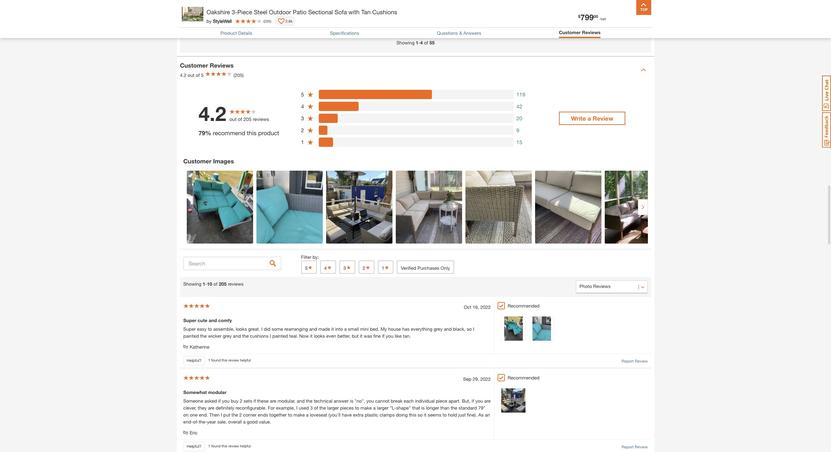 Task type: locate. For each thing, give the bounding box(es) containing it.
by for by stylewell
[[207, 18, 212, 24]]

1 vertical spatial -
[[205, 282, 207, 287]]

0 vertical spatial showing
[[397, 40, 415, 45]]

star symbol image inside 1 button
[[385, 266, 390, 270]]

1
[[416, 40, 419, 45], [301, 139, 304, 145], [382, 266, 385, 271], [203, 282, 205, 287], [208, 359, 210, 363], [208, 445, 210, 449]]

and left made
[[310, 327, 317, 332]]

0 vertical spatial -
[[419, 40, 421, 45]]

found down wicker
[[211, 359, 221, 363]]

the up overall
[[232, 413, 238, 418]]

customer reviews button
[[559, 30, 601, 37], [559, 30, 601, 35]]

it right but
[[360, 334, 363, 339]]

everything
[[411, 327, 433, 332]]

showing for showing 1 - 4 of 55
[[397, 40, 415, 45]]

1 vertical spatial is
[[422, 406, 425, 411]]

and left black,
[[444, 327, 452, 332]]

you down house
[[386, 334, 394, 339]]

so down that
[[418, 413, 423, 418]]

reviews up (205)
[[210, 62, 234, 69]]

1 horizontal spatial so
[[467, 327, 472, 332]]

$
[[579, 14, 581, 19]]

205 up 79 % recommend this product
[[244, 117, 252, 122]]

specifications
[[330, 30, 360, 36]]

1 review from the top
[[229, 359, 239, 363]]

you up definitely
[[222, 399, 230, 404]]

review for reconfigurable.
[[229, 445, 239, 449]]

some
[[272, 327, 283, 332]]

questions
[[437, 30, 458, 36]]

painted down some
[[273, 334, 288, 339]]

1 found from the top
[[211, 359, 221, 363]]

end.
[[199, 413, 208, 418]]

1 horizontal spatial -
[[419, 40, 421, 45]]

verified purchases only
[[401, 266, 451, 271]]

1 vertical spatial report
[[622, 445, 634, 450]]

review down overall
[[229, 445, 239, 449]]

1 vertical spatial review
[[229, 445, 239, 449]]

0 horizontal spatial out
[[188, 72, 195, 78]]

star symbol image right 2 button
[[385, 266, 390, 270]]

helpful for reconfigurable.
[[240, 445, 251, 449]]

tan.
[[403, 334, 411, 339]]

1 larger from the left
[[328, 406, 339, 411]]

by inside by eric
[[183, 430, 189, 436]]

1 vertical spatial review
[[635, 359, 648, 364]]

0 vertical spatial 1 found this review helpful
[[208, 359, 251, 363]]

star symbol image for 1
[[385, 266, 390, 270]]

helpful down good
[[240, 445, 251, 449]]

1 helpful? button from the top
[[183, 356, 205, 366]]

customer up 4.2 out of 5
[[180, 62, 208, 69]]

product image image
[[182, 3, 203, 25]]

1 vertical spatial grey
[[223, 334, 232, 339]]

2 painted from the left
[[273, 334, 288, 339]]

end-
[[183, 420, 193, 425]]

to down example,
[[288, 413, 292, 418]]

recommend
[[213, 130, 245, 137]]

2 star symbol image from the left
[[346, 266, 352, 270]]

customer reviews
[[559, 30, 601, 35], [180, 62, 234, 69]]

a right into
[[345, 327, 347, 332]]

2 report review button from the top
[[622, 445, 648, 451]]

steel
[[254, 8, 268, 16]]

1 horizontal spatial grey
[[434, 327, 443, 332]]

2022 right 29,
[[481, 377, 491, 382]]

1 horizontal spatial star symbol image
[[385, 266, 390, 270]]

a
[[588, 115, 592, 122], [345, 327, 347, 332], [373, 406, 376, 411], [306, 413, 309, 418], [243, 420, 246, 425]]

0 vertical spatial helpful? button
[[183, 356, 205, 366]]

0 horizontal spatial star symbol image
[[327, 266, 332, 270]]

it right "now"
[[310, 334, 313, 339]]

205 right 10
[[219, 282, 227, 287]]

1 star symbol image from the left
[[308, 266, 313, 270]]

- down "search" 'text field'
[[205, 282, 207, 287]]

questions & answers button
[[437, 30, 482, 36], [437, 30, 482, 36]]

the down apart.
[[451, 406, 458, 411]]

1 recommended from the top
[[508, 303, 540, 309]]

2 2022 from the top
[[481, 377, 491, 382]]

looks left 'great.'
[[236, 327, 247, 332]]

star symbol image inside 2 button
[[366, 266, 371, 270]]

0 horizontal spatial reviews
[[228, 282, 244, 287]]

1 horizontal spatial looks
[[314, 334, 325, 339]]

by inside by katherine
[[183, 344, 189, 350]]

4 star icon image from the top
[[307, 127, 314, 134]]

2 vertical spatial 205
[[219, 282, 227, 287]]

0 horizontal spatial 4.2
[[180, 72, 187, 78]]

4 button
[[321, 261, 336, 274]]

is left '"no",'
[[350, 399, 354, 404]]

star symbol image left 3 button
[[327, 266, 332, 270]]

55
[[430, 40, 435, 45]]

0 vertical spatial report
[[622, 359, 634, 364]]

report review for super easy to assemble, looks great. i did some rearranging and made it into a small mini bed.  my house has everything grey and black, so i painted the wicker grey and the cushions i painted teal. now it looks even better, but it was fine if you like tan.
[[622, 359, 648, 364]]

2 found from the top
[[211, 445, 221, 449]]

0 horizontal spatial larger
[[328, 406, 339, 411]]

1 helpful? from the top
[[187, 359, 202, 364]]

2 helpful from the top
[[240, 445, 251, 449]]

1 vertical spatial report review button
[[622, 445, 648, 451]]

0 horizontal spatial looks
[[236, 327, 247, 332]]

larger up (you'll
[[328, 406, 339, 411]]

0 horizontal spatial 205
[[219, 282, 227, 287]]

15
[[517, 139, 523, 145]]

2 1 found this review helpful from the top
[[208, 445, 251, 449]]

1 horizontal spatial star symbol image
[[346, 266, 352, 270]]

modular
[[208, 390, 227, 396]]

star symbol image for 3
[[346, 266, 352, 270]]

1 vertical spatial helpful? button
[[183, 442, 205, 452]]

2022 for sep 29, 2022
[[481, 377, 491, 382]]

1 vertical spatial helpful?
[[187, 445, 202, 449]]

4.2 for 4.2
[[199, 102, 226, 126]]

you
[[386, 334, 394, 339], [222, 399, 230, 404], [367, 399, 374, 404], [476, 399, 483, 404]]

1 vertical spatial reviews
[[228, 282, 244, 287]]

pieces
[[340, 406, 354, 411]]

2 report review from the top
[[622, 445, 648, 450]]

0 vertical spatial review
[[229, 359, 239, 363]]

to right the 'easy'
[[208, 327, 212, 332]]

5 star icon image from the top
[[307, 139, 314, 146]]

1 vertical spatial 2022
[[481, 377, 491, 382]]

out
[[188, 72, 195, 78], [230, 117, 237, 122]]

reconfigurable.
[[236, 406, 267, 411]]

cushions
[[250, 334, 269, 339]]

that
[[413, 406, 421, 411]]

they
[[198, 406, 207, 411]]

assemble,
[[214, 327, 235, 332]]

it left seems
[[424, 413, 427, 418]]

this inside 'somewhat modular someone asked if you buy 2 sets if these are modular, and the technical answer is "no", you cannot break each individual piece apart. but, if you are clever, they are definitely reconfigurable. for example, i used 3 of the larger pieces to make a larger "l-shape" that is longer than the standard 79" on one end. then i put the 2 corner ends together to make a loveseat (you'll have extra plastic clamps doing this so it seems to hold just fine). as an end-of-the-year sale, overall a good value.'
[[409, 413, 417, 418]]

reviews
[[583, 30, 601, 35], [210, 62, 234, 69]]

a right write at the top right of page
[[588, 115, 592, 122]]

review
[[593, 115, 614, 122], [635, 359, 648, 364], [635, 445, 648, 450]]

by left eric button
[[183, 430, 189, 436]]

1 horizontal spatial is
[[422, 406, 425, 411]]

0 vertical spatial 205
[[265, 19, 271, 23]]

1 1 found this review helpful from the top
[[208, 359, 251, 363]]

2
[[391, 22, 394, 29], [301, 127, 304, 133], [363, 266, 366, 271], [240, 399, 243, 404], [240, 413, 242, 418]]

diy button
[[572, 8, 594, 24]]

0 horizontal spatial customer reviews
[[180, 62, 234, 69]]

star symbol image inside 4 button
[[327, 266, 332, 270]]

answer
[[334, 399, 349, 404]]

are up 79"
[[485, 399, 491, 404]]

customer left images
[[183, 158, 212, 165]]

2 star icon image from the top
[[307, 103, 314, 110]]

1 horizontal spatial 4.2
[[199, 102, 226, 126]]

grey down assemble,
[[223, 334, 232, 339]]

is right that
[[422, 406, 425, 411]]

star symbol image for 5
[[308, 266, 313, 270]]

star symbol image
[[327, 266, 332, 270], [385, 266, 390, 270]]

70815
[[281, 13, 296, 19]]

ends
[[258, 413, 268, 418]]

1 vertical spatial report review
[[622, 445, 648, 450]]

1 report from the top
[[622, 359, 634, 364]]

super left the 'easy'
[[183, 327, 196, 332]]

the down technical
[[320, 406, 326, 411]]

customer reviews down diy at the right top
[[559, 30, 601, 35]]

caret image
[[641, 67, 647, 73]]

5 button
[[301, 261, 317, 274]]

star symbol image inside 5 button
[[308, 266, 313, 270]]

and
[[209, 318, 217, 324], [310, 327, 317, 332], [444, 327, 452, 332], [233, 334, 241, 339], [297, 399, 305, 404]]

reviews up product
[[253, 117, 269, 122]]

reviews
[[253, 117, 269, 122], [228, 282, 244, 287]]

1 horizontal spatial showing
[[397, 40, 415, 45]]

0 vertical spatial looks
[[236, 327, 247, 332]]

1 found this review helpful down wicker
[[208, 359, 251, 363]]

these
[[257, 399, 269, 404]]

helpful? down by katherine
[[187, 359, 202, 364]]

0 vertical spatial so
[[467, 327, 472, 332]]

star symbol image down filter by:
[[308, 266, 313, 270]]

2 link
[[384, 18, 400, 32]]

1 found this review helpful
[[208, 359, 251, 363], [208, 445, 251, 449]]

if inside super cute and comfy super easy to assemble, looks great. i did some rearranging and made it into a small mini bed.  my house has everything grey and black, so i painted the wicker grey and the cushions i painted teal. now it looks even better, but it was fine if you like tan.
[[382, 334, 385, 339]]

3 star icon image from the top
[[307, 115, 314, 122]]

star symbol image left 2 button
[[346, 266, 352, 270]]

0 vertical spatial review
[[593, 115, 614, 122]]

0 vertical spatial reviews
[[583, 30, 601, 35]]

grey right "everything"
[[434, 327, 443, 332]]

3 link
[[401, 18, 417, 32]]

1 button
[[378, 261, 394, 274]]

reviews down diy at the right top
[[583, 30, 601, 35]]

0 vertical spatial 4.2
[[180, 72, 187, 78]]

1 horizontal spatial reviews
[[253, 117, 269, 122]]

cute
[[198, 318, 208, 324]]

0 vertical spatial customer reviews
[[559, 30, 601, 35]]

technical
[[314, 399, 333, 404]]

star icon image for 5
[[307, 91, 314, 98]]

1 vertical spatial found
[[211, 445, 221, 449]]

1 helpful from the top
[[240, 359, 251, 363]]

this
[[247, 130, 257, 137], [222, 359, 228, 363], [409, 413, 417, 418], [222, 445, 228, 449]]

was
[[364, 334, 372, 339]]

navigation
[[367, 13, 465, 39]]

1 vertical spatial super
[[183, 327, 196, 332]]

1 vertical spatial make
[[294, 413, 305, 418]]

customer down diy at the right top
[[559, 30, 581, 35]]

helpful? button down by katherine
[[183, 356, 205, 366]]

1 star symbol image from the left
[[327, 266, 332, 270]]

0 vertical spatial 2022
[[481, 305, 491, 310]]

outdoor
[[269, 8, 291, 16]]

0 horizontal spatial star symbol image
[[308, 266, 313, 270]]

1 vertical spatial out
[[230, 117, 237, 122]]

- for 4
[[419, 40, 421, 45]]

1 report review button from the top
[[622, 359, 648, 365]]

if right sets
[[254, 399, 256, 404]]

a inside super cute and comfy super easy to assemble, looks great. i did some rearranging and made it into a small mini bed.  my house has everything grey and black, so i painted the wicker grey and the cushions i painted teal. now it looks even better, but it was fine if you like tan.
[[345, 327, 347, 332]]

205 down 'steel'
[[265, 19, 271, 23]]

make down used
[[294, 413, 305, 418]]

by left katherine button
[[183, 344, 189, 350]]

oakshire 3-piece steel outdoor patio sectional sofa with tan cushions
[[207, 8, 398, 16]]

star symbol image inside 3 button
[[346, 266, 352, 270]]

looks down made
[[314, 334, 325, 339]]

0 horizontal spatial make
[[294, 413, 305, 418]]

value.
[[259, 420, 271, 425]]

by for by eric
[[183, 430, 189, 436]]

2 helpful? from the top
[[187, 445, 202, 449]]

5 inside "navigation"
[[441, 22, 445, 29]]

2 report from the top
[[622, 445, 634, 450]]

super left cute
[[183, 318, 197, 324]]

1 found this review helpful for katherine
[[208, 359, 251, 363]]

1 star icon image from the top
[[307, 91, 314, 98]]

painted
[[183, 334, 199, 339], [273, 334, 288, 339]]

a down used
[[306, 413, 309, 418]]

helpful? down eric
[[187, 445, 202, 449]]

it left into
[[332, 327, 334, 332]]

star symbol image
[[308, 266, 313, 270], [346, 266, 352, 270], [366, 266, 371, 270]]

the home depot logo image
[[182, 5, 203, 27]]

0 horizontal spatial -
[[205, 282, 207, 287]]

showing down 3 link
[[397, 40, 415, 45]]

star icon image
[[307, 91, 314, 98], [307, 103, 314, 110], [307, 115, 314, 122], [307, 127, 314, 134], [307, 139, 314, 146]]

piece
[[238, 8, 252, 16]]

0 vertical spatial helpful?
[[187, 359, 202, 364]]

review
[[229, 359, 239, 363], [229, 445, 239, 449]]

0 horizontal spatial showing
[[183, 282, 202, 287]]

5
[[441, 22, 445, 29], [201, 72, 204, 78], [301, 91, 304, 98], [305, 266, 308, 271]]

review for sep 29, 2022
[[635, 445, 648, 450]]

1 vertical spatial 1 found this review helpful
[[208, 445, 251, 449]]

larger
[[328, 406, 339, 411], [377, 406, 389, 411]]

painted up by katherine
[[183, 334, 199, 339]]

0 vertical spatial report review button
[[622, 359, 648, 365]]

small
[[348, 327, 359, 332]]

showing 1 - 4 of 55
[[397, 40, 435, 45]]

filter by:
[[301, 255, 319, 260]]

so right black,
[[467, 327, 472, 332]]

1 vertical spatial 4.2
[[199, 102, 226, 126]]

- for 10
[[205, 282, 207, 287]]

helpful down 'cushions'
[[240, 359, 251, 363]]

by down oakshire
[[207, 18, 212, 24]]

3 star symbol image from the left
[[366, 266, 371, 270]]

individual
[[415, 399, 435, 404]]

2 review from the top
[[229, 445, 239, 449]]

review down assemble,
[[229, 359, 239, 363]]

0 vertical spatial report review
[[622, 359, 648, 364]]

1 horizontal spatial make
[[361, 406, 372, 411]]

2 vertical spatial by
[[183, 430, 189, 436]]

clamps
[[380, 413, 395, 418]]

star icon image for 1
[[307, 139, 314, 146]]

showing left 10
[[183, 282, 202, 287]]

1 painted from the left
[[183, 334, 199, 339]]

star symbol image left 1 button
[[366, 266, 371, 270]]

it inside 'somewhat modular someone asked if you buy 2 sets if these are modular, and the technical answer is "no", you cannot break each individual piece apart. but, if you are clever, they are definitely reconfigurable. for example, i used 3 of the larger pieces to make a larger "l-shape" that is longer than the standard 79" on one end. then i put the 2 corner ends together to make a loveseat (you'll have extra plastic clamps doing this so it seems to hold just fine). as an end-of-the-year sale, overall a good value.'
[[424, 413, 427, 418]]

0 vertical spatial super
[[183, 318, 197, 324]]

make
[[361, 406, 372, 411], [294, 413, 305, 418]]

found
[[211, 359, 221, 363], [211, 445, 221, 449]]

0 horizontal spatial is
[[350, 399, 354, 404]]

standard
[[459, 406, 477, 411]]

- left 55
[[419, 40, 421, 45]]

2 star symbol image from the left
[[385, 266, 390, 270]]

are down asked
[[208, 406, 215, 411]]

recommended for oct 16, 2022
[[508, 303, 540, 309]]

1 vertical spatial by
[[183, 344, 189, 350]]

1 vertical spatial recommended
[[508, 375, 540, 381]]

house
[[389, 327, 401, 332]]

somewhat
[[183, 390, 207, 396]]

1 vertical spatial so
[[418, 413, 423, 418]]

found down year
[[211, 445, 221, 449]]

$ 799 00 /set
[[579, 13, 607, 22]]

16,
[[473, 305, 480, 310]]

showing 1 - 10 of 205 reviews
[[183, 282, 244, 287]]

sale,
[[217, 420, 227, 425]]

mini
[[360, 327, 369, 332]]

0 vertical spatial found
[[211, 359, 221, 363]]

1 2022 from the top
[[481, 305, 491, 310]]

2 helpful? button from the top
[[183, 442, 205, 452]]

helpful? button down eric
[[183, 442, 205, 452]]

larger down cannot
[[377, 406, 389, 411]]

Search text field
[[183, 257, 281, 271]]

0 vertical spatial out
[[188, 72, 195, 78]]

cushions
[[373, 8, 398, 16]]

report review button for someone asked if you buy 2 sets if these are modular, and the technical answer is "no", you cannot break each individual piece apart. but, if you are clever, they are definitely reconfigurable. for example, i used 3 of the larger pieces to make a larger "l-shape" that is longer than the standard 79" on one end. then i put the 2 corner ends together to make a loveseat (you'll have extra plastic clamps doing this so it seems to hold just fine). as an end-of-the-year sale, overall a good value.
[[622, 445, 648, 451]]

2 vertical spatial review
[[635, 445, 648, 450]]

1 found this review helpful down overall
[[208, 445, 251, 449]]

and up used
[[297, 399, 305, 404]]

2022
[[481, 305, 491, 310], [481, 377, 491, 382]]

1 horizontal spatial larger
[[377, 406, 389, 411]]

2 recommended from the top
[[508, 375, 540, 381]]

1 vertical spatial reviews
[[210, 62, 234, 69]]

this down that
[[409, 413, 417, 418]]

make up plastic
[[361, 406, 372, 411]]

1 horizontal spatial 205
[[244, 117, 252, 122]]

2 horizontal spatial star symbol image
[[366, 266, 371, 270]]

0 vertical spatial helpful
[[240, 359, 251, 363]]

to inside super cute and comfy super easy to assemble, looks great. i did some rearranging and made it into a small mini bed.  my house has everything grey and black, so i painted the wicker grey and the cushions i painted teal. now it looks even better, but it was fine if you like tan.
[[208, 327, 212, 332]]

1 vertical spatial showing
[[183, 282, 202, 287]]

the down 'great.'
[[242, 334, 249, 339]]

0 vertical spatial by
[[207, 18, 212, 24]]

are up for
[[270, 399, 277, 404]]

fine).
[[468, 413, 477, 418]]

1 horizontal spatial out
[[230, 117, 237, 122]]

star icon image for 3
[[307, 115, 314, 122]]

if right the fine
[[382, 334, 385, 339]]

report
[[622, 359, 634, 364], [622, 445, 634, 450]]

1 report review from the top
[[622, 359, 648, 364]]

hold
[[448, 413, 458, 418]]

0 vertical spatial reviews
[[253, 117, 269, 122]]

799
[[581, 13, 594, 22]]

2022 right 16,
[[481, 305, 491, 310]]

1 horizontal spatial painted
[[273, 334, 288, 339]]

answers
[[464, 30, 482, 36]]

customer reviews up 4.2 out of 5
[[180, 62, 234, 69]]

review for grey
[[229, 359, 239, 363]]

helpful? button for eric
[[183, 442, 205, 452]]

1 vertical spatial helpful
[[240, 445, 251, 449]]

comfy
[[218, 318, 232, 324]]

wicker
[[208, 334, 222, 339]]

205
[[265, 19, 271, 23], [244, 117, 252, 122], [219, 282, 227, 287]]

0 vertical spatial recommended
[[508, 303, 540, 309]]

0 horizontal spatial so
[[418, 413, 423, 418]]

0 horizontal spatial painted
[[183, 334, 199, 339]]

by stylewell
[[207, 18, 232, 24]]

as
[[479, 413, 484, 418]]

reviews down "search" 'text field'
[[228, 282, 244, 287]]

4.2
[[180, 72, 187, 78], [199, 102, 226, 126]]



Task type: vqa. For each thing, say whether or not it's contained in the screenshot.
looks
yes



Task type: describe. For each thing, give the bounding box(es) containing it.
5 inside button
[[305, 266, 308, 271]]

used
[[299, 406, 309, 411]]

apart.
[[449, 399, 461, 404]]

of inside 'somewhat modular someone asked if you buy 2 sets if these are modular, and the technical answer is "no", you cannot break each individual piece apart. but, if you are clever, they are definitely reconfigurable. for example, i used 3 of the larger pieces to make a larger "l-shape" that is longer than the standard 79" on one end. then i put the 2 corner ends together to make a loveseat (you'll have extra plastic clamps doing this so it seems to hold just fine). as an end-of-the-year sale, overall a good value.'
[[314, 406, 318, 411]]

4 link
[[418, 18, 434, 32]]

&
[[460, 30, 463, 36]]

each
[[404, 399, 414, 404]]

9pm
[[252, 13, 263, 19]]

1 vertical spatial 205
[[244, 117, 252, 122]]

to down than
[[443, 413, 447, 418]]

1 horizontal spatial customer reviews
[[559, 30, 601, 35]]

(you'll
[[329, 413, 341, 418]]

3 button
[[340, 261, 356, 274]]

2 horizontal spatial 205
[[265, 19, 271, 23]]

by eric
[[183, 430, 198, 436]]

report for super easy to assemble, looks great. i did some rearranging and made it into a small mini bed.  my house has everything grey and black, so i painted the wicker grey and the cushions i painted teal. now it looks even better, but it was fine if you like tan.
[[622, 359, 634, 364]]

fine
[[374, 334, 381, 339]]

the up used
[[306, 399, 313, 404]]

write a review button
[[560, 112, 626, 125]]

0 vertical spatial customer
[[559, 30, 581, 35]]

product
[[258, 130, 279, 137]]

just
[[459, 413, 466, 418]]

seems
[[428, 413, 442, 418]]

sets
[[244, 399, 252, 404]]

a up plastic
[[373, 406, 376, 411]]

shape"
[[397, 406, 411, 411]]

4 inside button
[[325, 266, 327, 271]]

4.2 for 4.2 out of 5
[[180, 72, 187, 78]]

recommended for sep 29, 2022
[[508, 375, 540, 381]]

1 vertical spatial customer
[[180, 62, 208, 69]]

but
[[352, 334, 359, 339]]

star symbol image for 4
[[327, 266, 332, 270]]

to up extra
[[355, 406, 360, 411]]

sep 29, 2022
[[464, 377, 491, 382]]

feedback link image
[[823, 112, 832, 148]]

overall
[[228, 420, 242, 425]]

a left good
[[243, 420, 246, 425]]

a inside button
[[588, 115, 592, 122]]

by for by katherine
[[183, 344, 189, 350]]

by katherine
[[183, 344, 210, 350]]

2 horizontal spatial are
[[485, 399, 491, 404]]

79
[[199, 130, 205, 137]]

you inside super cute and comfy super easy to assemble, looks great. i did some rearranging and made it into a small mini bed.  my house has everything grey and black, so i painted the wicker grey and the cushions i painted teal. now it looks even better, but it was fine if you like tan.
[[386, 334, 394, 339]]

helpful for grey
[[240, 359, 251, 363]]

5 link
[[435, 18, 451, 32]]

i down did
[[270, 334, 271, 339]]

2.6k button
[[275, 16, 296, 26]]

the-
[[199, 420, 207, 425]]

1 super from the top
[[183, 318, 197, 324]]

report review button for super easy to assemble, looks great. i did some rearranging and made it into a small mini bed.  my house has everything grey and black, so i painted the wicker grey and the cushions i painted teal. now it looks even better, but it was fine if you like tan.
[[622, 359, 648, 365]]

write
[[572, 115, 587, 122]]

report for someone asked if you buy 2 sets if these are modular, and the technical answer is "no", you cannot break each individual piece apart. but, if you are clever, they are definitely reconfigurable. for example, i used 3 of the larger pieces to make a larger "l-shape" that is longer than the standard 79" on one end. then i put the 2 corner ends together to make a loveseat (you'll have extra plastic clamps doing this so it seems to hold just fine). as an end-of-the-year sale, overall a good value.
[[622, 445, 634, 450]]

tan
[[362, 8, 371, 16]]

star icon image for 4
[[307, 103, 314, 110]]

(205)
[[234, 72, 244, 78]]

verified
[[401, 266, 417, 271]]

customer images
[[183, 158, 234, 165]]

n baton rouge
[[219, 13, 256, 19]]

the down the 'easy'
[[200, 334, 207, 339]]

navigation containing 2
[[367, 13, 465, 39]]

)
[[271, 19, 272, 23]]

0 vertical spatial is
[[350, 399, 354, 404]]

report review for someone asked if you buy 2 sets if these are modular, and the technical answer is "no", you cannot break each individual piece apart. but, if you are clever, they are definitely reconfigurable. for example, i used 3 of the larger pieces to make a larger "l-shape" that is longer than the standard 79" on one end. then i put the 2 corner ends together to make a loveseat (you'll have extra plastic clamps doing this so it seems to hold just fine). as an end-of-the-year sale, overall a good value.
[[622, 445, 648, 450]]

someone
[[183, 399, 203, 404]]

(
[[264, 19, 265, 23]]

top button
[[637, 0, 652, 15]]

did
[[264, 327, 271, 332]]

now
[[300, 334, 309, 339]]

patio
[[293, 8, 307, 16]]

live chat image
[[823, 76, 832, 111]]

star icon image for 2
[[307, 127, 314, 134]]

i left used
[[297, 406, 298, 411]]

better,
[[338, 334, 351, 339]]

corner
[[243, 413, 257, 418]]

if right asked
[[218, 399, 221, 404]]

2 vertical spatial customer
[[183, 158, 212, 165]]

2 inside button
[[363, 266, 366, 271]]

year
[[207, 420, 216, 425]]

one
[[190, 413, 198, 418]]

1 horizontal spatial are
[[270, 399, 277, 404]]

1 vertical spatial looks
[[314, 334, 325, 339]]

piece
[[436, 399, 448, 404]]

helpful? for katherine
[[187, 359, 202, 364]]

"no",
[[355, 399, 365, 404]]

and right cute
[[209, 318, 217, 324]]

you up 79"
[[476, 399, 483, 404]]

found for eric
[[211, 445, 221, 449]]

details
[[238, 30, 253, 36]]

1 found this review helpful for eric
[[208, 445, 251, 449]]

rouge
[[240, 13, 256, 19]]

review for oct 16, 2022
[[635, 359, 648, 364]]

definitely
[[216, 406, 235, 411]]

so inside 'somewhat modular someone asked if you buy 2 sets if these are modular, and the technical answer is "no", you cannot break each individual piece apart. but, if you are clever, they are definitely reconfigurable. for example, i used 3 of the larger pieces to make a larger "l-shape" that is longer than the standard 79" on one end. then i put the 2 corner ends together to make a loveseat (you'll have extra plastic clamps doing this so it seems to hold just fine). as an end-of-the-year sale, overall a good value.'
[[418, 413, 423, 418]]

i right black,
[[474, 327, 475, 332]]

9
[[517, 127, 520, 133]]

3 inside button
[[344, 266, 346, 271]]

click to redirect to view my cart page image
[[634, 8, 642, 16]]

showing for showing 1 - 10 of 205 reviews
[[183, 282, 202, 287]]

somewhat modular someone asked if you buy 2 sets if these are modular, and the technical answer is "no", you cannot break each individual piece apart. but, if you are clever, they are definitely reconfigurable. for example, i used 3 of the larger pieces to make a larger "l-shape" that is longer than the standard 79" on one end. then i put the 2 corner ends together to make a loveseat (you'll have extra plastic clamps doing this so it seems to hold just fine). as an end-of-the-year sale, overall a good value.
[[183, 390, 491, 425]]

i left put
[[221, 413, 222, 418]]

and down assemble,
[[233, 334, 241, 339]]

images
[[213, 158, 234, 165]]

this down sale,
[[222, 445, 228, 449]]

2 super from the top
[[183, 327, 196, 332]]

into
[[335, 327, 343, 332]]

2022 for oct 16, 2022
[[481, 305, 491, 310]]

star symbol image for 2
[[366, 266, 371, 270]]

by:
[[313, 255, 319, 260]]

display image
[[278, 18, 285, 25]]

0 horizontal spatial are
[[208, 406, 215, 411]]

you right '"no",'
[[367, 399, 374, 404]]

found for katherine
[[211, 359, 221, 363]]

plastic
[[365, 413, 379, 418]]

then
[[209, 413, 220, 418]]

only
[[441, 266, 451, 271]]

great.
[[248, 327, 260, 332]]

00
[[594, 14, 599, 19]]

1 horizontal spatial reviews
[[583, 30, 601, 35]]

on
[[183, 413, 189, 418]]

What can we help you find today? search field
[[309, 9, 491, 23]]

this down out of 205 reviews
[[247, 130, 257, 137]]

super cute and comfy super easy to assemble, looks great. i did some rearranging and made it into a small mini bed.  my house has everything grey and black, so i painted the wicker grey and the cushions i painted teal. now it looks even better, but it was fine if you like tan.
[[183, 318, 475, 339]]

helpful? button for katherine
[[183, 356, 205, 366]]

if right but, at bottom
[[472, 399, 475, 404]]

stylewell
[[213, 18, 232, 24]]

%
[[205, 130, 211, 137]]

out of 205 reviews
[[230, 117, 269, 122]]

3-
[[232, 8, 238, 16]]

0 vertical spatial make
[[361, 406, 372, 411]]

of-
[[193, 420, 199, 425]]

even
[[327, 334, 337, 339]]

product
[[221, 30, 237, 36]]

easy
[[197, 327, 207, 332]]

42
[[517, 103, 523, 110]]

than
[[441, 406, 450, 411]]

3 inside 'somewhat modular someone asked if you buy 2 sets if these are modular, and the technical answer is "no", you cannot break each individual piece apart. but, if you are clever, they are definitely reconfigurable. for example, i used 3 of the larger pieces to make a larger "l-shape" that is longer than the standard 79" on one end. then i put the 2 corner ends together to make a loveseat (you'll have extra plastic clamps doing this so it seems to hold just fine). as an end-of-the-year sale, overall a good value.'
[[310, 406, 313, 411]]

1 vertical spatial customer reviews
[[180, 62, 234, 69]]

extra
[[353, 413, 364, 418]]

0 vertical spatial grey
[[434, 327, 443, 332]]

baton
[[225, 13, 239, 19]]

0 horizontal spatial reviews
[[210, 62, 234, 69]]

and inside 'somewhat modular someone asked if you buy 2 sets if these are modular, and the technical answer is "no", you cannot break each individual piece apart. but, if you are clever, they are definitely reconfigurable. for example, i used 3 of the larger pieces to make a larger "l-shape" that is longer than the standard 79" on one end. then i put the 2 corner ends together to make a loveseat (you'll have extra plastic clamps doing this so it seems to hold just fine). as an end-of-the-year sale, overall a good value.'
[[297, 399, 305, 404]]

so inside super cute and comfy super easy to assemble, looks great. i did some rearranging and made it into a small mini bed.  my house has everything grey and black, so i painted the wicker grey and the cushions i painted teal. now it looks even better, but it was fine if you like tan.
[[467, 327, 472, 332]]

1 inside button
[[382, 266, 385, 271]]

product details
[[221, 30, 253, 36]]

rearranging
[[285, 327, 308, 332]]

0 horizontal spatial grey
[[223, 334, 232, 339]]

i left did
[[262, 327, 263, 332]]

helpful? for eric
[[187, 445, 202, 449]]

2.6k
[[286, 19, 293, 23]]

cannot
[[376, 399, 390, 404]]

teal.
[[289, 334, 298, 339]]

this down assemble,
[[222, 359, 228, 363]]

sectional
[[308, 8, 333, 16]]

2 larger from the left
[[377, 406, 389, 411]]

an
[[485, 413, 491, 418]]

review inside button
[[593, 115, 614, 122]]

put
[[224, 413, 230, 418]]



